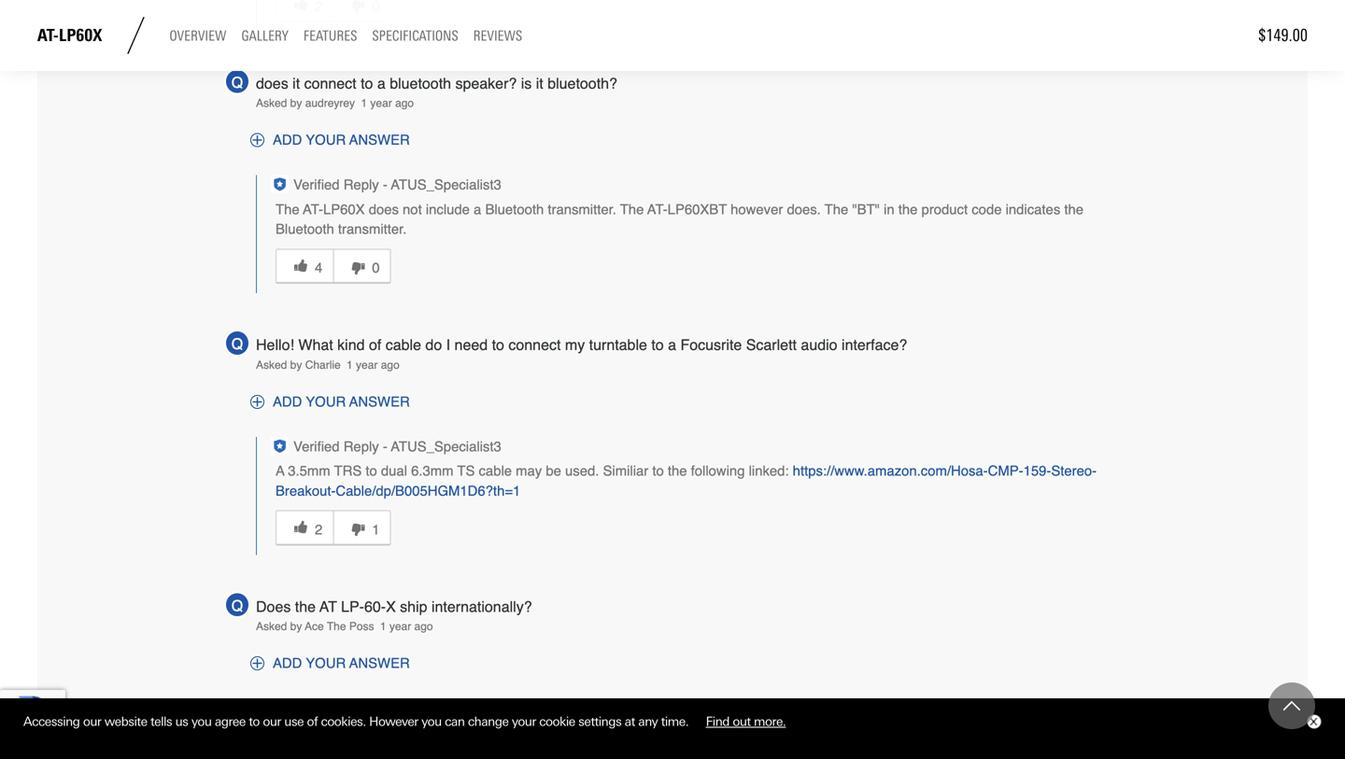 Task type: locate. For each thing, give the bounding box(es) containing it.
add down asked by charlie 1 year ago
[[273, 394, 302, 410]]

1 our from the left
[[83, 715, 101, 729]]

2 vertical spatial answer
[[349, 655, 410, 672]]

reply
[[343, 177, 379, 193], [343, 438, 379, 455], [343, 700, 379, 717]]

1 horizontal spatial you
[[318, 725, 340, 741]]

0 vertical spatial group
[[276, 0, 1032, 32]]

the left following
[[668, 463, 687, 479]]

to
[[361, 75, 373, 92], [492, 336, 504, 354], [651, 336, 664, 354], [366, 463, 377, 479], [652, 463, 664, 479], [249, 715, 260, 729]]

0 vertical spatial connect
[[304, 75, 356, 92]]

2 add from the top
[[273, 394, 302, 410]]

cable
[[385, 336, 421, 354], [479, 463, 512, 479]]

your
[[306, 132, 346, 148], [306, 394, 346, 410], [306, 655, 346, 672], [512, 715, 536, 729], [364, 725, 391, 741], [1047, 725, 1074, 741], [383, 744, 410, 759]]

the right the check
[[958, 725, 977, 741]]

0 horizontal spatial our
[[83, 715, 101, 729]]

2 verified from the top
[[293, 438, 340, 455]]

or
[[318, 744, 330, 759]]

6.3mm
[[411, 463, 453, 479]]

out
[[733, 715, 751, 729]]

interface?
[[842, 336, 907, 354]]

2 asked from the top
[[256, 359, 287, 372]]

question element down gallery
[[224, 68, 250, 95]]

reply up 0 button
[[343, 177, 379, 193]]

1 vertical spatial by
[[290, 359, 302, 372]]

2 add your answer button from the top
[[245, 389, 410, 415]]

1 inside 'button'
[[372, 521, 380, 538]]

you left can
[[421, 715, 441, 729]]

connect
[[304, 75, 356, 92], [508, 336, 561, 354]]

not inside thank you for your inquiry.  we don't not ship product purchased on the us website international.  please check the website in your region or contact your local audio-technica offices for further assistance.
[[501, 725, 520, 741]]

verified reply image up "4" button
[[273, 178, 287, 192]]

for up 'contact'
[[344, 725, 360, 741]]

1 add your answer from the top
[[273, 132, 410, 148]]

2 vertical spatial add
[[273, 655, 302, 672]]

settings
[[578, 715, 621, 729]]

divider line image
[[117, 17, 154, 54]]

0 vertical spatial add your answer
[[273, 132, 410, 148]]

ago
[[395, 97, 414, 110], [381, 359, 400, 372], [414, 620, 433, 633]]

product left code at the right top
[[921, 201, 968, 218]]

add your answer button
[[245, 128, 410, 153], [245, 389, 410, 415], [245, 651, 410, 676]]

ago right charlie
[[381, 359, 400, 372]]

0 vertical spatial add
[[273, 132, 302, 148]]

q for hello! what kind of cable do i need to connect my turntable to a focusrite scarlett audio interface?
[[231, 335, 243, 353]]

year down "does the at lp-60-x ship internationally?"
[[389, 620, 411, 633]]

cable right ts
[[479, 463, 512, 479]]

1 add your answer button from the top
[[245, 128, 410, 153]]

reviews
[[473, 28, 522, 45]]

answer down poss
[[349, 655, 410, 672]]

by
[[290, 97, 302, 110], [290, 359, 302, 372], [290, 620, 302, 633]]

1 question element from the top
[[224, 68, 250, 95]]

linked:
[[749, 463, 789, 479]]

add
[[273, 132, 302, 148], [273, 394, 302, 410], [273, 655, 302, 672]]

to right turntable
[[651, 336, 664, 354]]

x
[[386, 598, 396, 615]]

need
[[454, 336, 488, 354]]

you
[[191, 715, 211, 729], [421, 715, 441, 729], [318, 725, 340, 741]]

technica
[[485, 744, 540, 759]]

the
[[898, 201, 918, 218], [1064, 201, 1084, 218], [668, 463, 687, 479], [295, 598, 316, 615], [691, 725, 711, 741], [958, 725, 977, 741]]

0 horizontal spatial a
[[377, 75, 386, 92]]

dual
[[381, 463, 407, 479]]

add your answer button down audreyrey
[[245, 128, 410, 153]]

2 reply from the top
[[343, 438, 379, 455]]

- up 0 button
[[383, 177, 387, 193]]

question element left "hello!"
[[224, 330, 250, 357]]

question element left does
[[224, 592, 250, 618]]

year down bluetooth
[[370, 97, 392, 110]]

verified reply image for hello!
[[273, 439, 287, 453]]

add your answer button down asked by charlie 1 year ago
[[245, 389, 410, 415]]

1 vertical spatial group
[[276, 239, 1112, 293]]

3 by from the top
[[290, 620, 302, 633]]

0 button
[[333, 249, 391, 284]]

ago down "does the at lp-60-x ship internationally?"
[[414, 620, 433, 633]]

0 vertical spatial add your answer button
[[245, 128, 410, 153]]

2 add your answer from the top
[[273, 394, 410, 410]]

1 vertical spatial lp60x
[[323, 201, 365, 218]]

product inside verified reply - atus_specialist3 the at-lp60x does not include a bluetooth transmitter.  the at-lp60xbt however does.  the "bt" in the product code indicates the bluetooth transmitter.
[[921, 201, 968, 218]]

add for hello!
[[273, 394, 302, 410]]

by for what
[[290, 359, 302, 372]]

0 horizontal spatial bluetooth
[[276, 221, 334, 237]]

verified reply image
[[273, 178, 287, 192], [273, 439, 287, 453]]

the up "4" button
[[276, 201, 299, 218]]

does inside verified reply - atus_specialist3 the at-lp60x does not include a bluetooth transmitter.  the at-lp60xbt however does.  the "bt" in the product code indicates the bluetooth transmitter.
[[369, 201, 399, 218]]

trs
[[334, 463, 362, 479]]

- up dual
[[383, 438, 387, 455]]

https://www.amazon.com/hosa-cmp-159-stereo- breakout-cable/dp/b005hgm1d6?th=1
[[276, 463, 1097, 499]]

atus_specialist3 for verified reply - atus_specialist3 the at-lp60x does not include a bluetooth transmitter.  the at-lp60xbt however does.  the "bt" in the product code indicates the bluetooth transmitter.
[[391, 177, 501, 193]]

2
[[315, 521, 322, 538]]

60-
[[364, 598, 386, 615]]

0 horizontal spatial website
[[104, 715, 147, 729]]

3 add your answer button from the top
[[245, 651, 410, 676]]

verified reply - atus_specialist3 the at-lp60x does not include a bluetooth transmitter.  the at-lp60xbt however does.  the "bt" in the product code indicates the bluetooth transmitter.
[[276, 177, 1084, 237]]

1 vertical spatial in
[[1032, 725, 1043, 741]]

0 vertical spatial for
[[344, 725, 360, 741]]

group
[[276, 0, 1032, 32], [276, 239, 1112, 293], [276, 501, 1112, 555]]

q down gallery
[[231, 74, 243, 91]]

verified reply
[[293, 700, 379, 717]]

for down settings
[[588, 744, 604, 759]]

atus_specialist3 up the 6.3mm
[[391, 438, 501, 455]]

reply up 'contact'
[[343, 700, 379, 717]]

0 vertical spatial asked
[[256, 97, 287, 110]]

lp60x inside verified reply - atus_specialist3 the at-lp60x does not include a bluetooth transmitter.  the at-lp60xbt however does.  the "bt" in the product code indicates the bluetooth transmitter.
[[323, 201, 365, 218]]

1 verified from the top
[[293, 177, 340, 193]]

2 answer from the top
[[349, 394, 410, 410]]

3 add from the top
[[273, 655, 302, 672]]

ship right x
[[400, 598, 427, 615]]

1 vertical spatial verified
[[293, 438, 340, 455]]

0 vertical spatial of
[[369, 336, 381, 354]]

q for does the at lp-60-x ship internationally?
[[231, 597, 243, 614]]

add your answer down asked by audreyrey 1 year ago at top left
[[273, 132, 410, 148]]

0 vertical spatial verified
[[293, 177, 340, 193]]

website right the check
[[981, 725, 1028, 741]]

0 vertical spatial atus_specialist3
[[391, 177, 501, 193]]

add your answer button down ace
[[245, 651, 410, 676]]

bluetooth up "4" button
[[276, 221, 334, 237]]

asked left audreyrey
[[256, 97, 287, 110]]

1 vertical spatial -
[[383, 438, 387, 455]]

add down asked by audreyrey 1 year ago at top left
[[273, 132, 302, 148]]

1 reply from the top
[[343, 177, 379, 193]]

in inside thank you for your inquiry.  we don't not ship product purchased on the us website international.  please check the website in your region or contact your local audio-technica offices for further assistance.
[[1032, 725, 1043, 741]]

add down does
[[273, 655, 302, 672]]

add your answer down asked by ace the poss 1 year ago
[[273, 655, 410, 672]]

internationally?
[[432, 598, 532, 615]]

0 vertical spatial lp60x
[[59, 25, 102, 45]]

2 vertical spatial ago
[[414, 620, 433, 633]]

0 vertical spatial by
[[290, 97, 302, 110]]

1 horizontal spatial product
[[921, 201, 968, 218]]

1 vertical spatial add
[[273, 394, 302, 410]]

1 by from the top
[[290, 97, 302, 110]]

q left does
[[231, 597, 243, 614]]

2 vertical spatial question element
[[224, 592, 250, 618]]

1 vertical spatial transmitter.
[[338, 221, 407, 237]]

3 question element from the top
[[224, 592, 250, 618]]

answer down asked by audreyrey 1 year ago at top left
[[349, 132, 410, 148]]

0 vertical spatial not
[[403, 201, 422, 218]]

group containing 4
[[276, 239, 1112, 293]]

1 horizontal spatial cable
[[479, 463, 512, 479]]

3 answer from the top
[[349, 655, 410, 672]]

cable left the do
[[385, 336, 421, 354]]

not
[[403, 201, 422, 218], [501, 725, 520, 741]]

the up ace
[[295, 598, 316, 615]]

1 horizontal spatial bluetooth
[[485, 201, 544, 218]]

2 vertical spatial by
[[290, 620, 302, 633]]

1 vertical spatial not
[[501, 725, 520, 741]]

the down at
[[327, 620, 346, 633]]

cookies.
[[321, 715, 366, 729]]

of right use
[[307, 715, 318, 729]]

by left charlie
[[290, 359, 302, 372]]

it right is on the top left of the page
[[536, 75, 543, 92]]

by for the
[[290, 620, 302, 633]]

0 vertical spatial question element
[[224, 68, 250, 95]]

website right 'us'
[[738, 725, 785, 741]]

0 horizontal spatial not
[[403, 201, 422, 218]]

1 vertical spatial add your answer button
[[245, 389, 410, 415]]

0 vertical spatial reply
[[343, 177, 379, 193]]

1 horizontal spatial not
[[501, 725, 520, 741]]

q left "hello!"
[[231, 335, 243, 353]]

verified for verified reply
[[293, 700, 340, 717]]

0 vertical spatial cable
[[385, 336, 421, 354]]

website left tells
[[104, 715, 147, 729]]

0 vertical spatial a
[[377, 75, 386, 92]]

verified reply image up a at the bottom of page
[[273, 439, 287, 453]]

does down gallery
[[256, 75, 288, 92]]

2 question element from the top
[[224, 330, 250, 357]]

1 answer from the top
[[349, 132, 410, 148]]

1 vertical spatial question element
[[224, 330, 250, 357]]

reply up 'trs'
[[343, 438, 379, 455]]

- inside verified reply - atus_specialist3 the at-lp60x does not include a bluetooth transmitter.  the at-lp60xbt however does.  the "bt" in the product code indicates the bluetooth transmitter.
[[383, 177, 387, 193]]

ship inside thank you for your inquiry.  we don't not ship product purchased on the us website international.  please check the website in your region or contact your local audio-technica offices for further assistance.
[[524, 725, 549, 741]]

add your answer for connect
[[273, 132, 410, 148]]

2 vertical spatial add your answer
[[273, 655, 410, 672]]

2 by from the top
[[290, 359, 302, 372]]

does
[[256, 75, 288, 92], [369, 201, 399, 218]]

0 horizontal spatial of
[[307, 715, 318, 729]]

asked down does
[[256, 620, 287, 633]]

reply inside verified reply - atus_specialist3 the at-lp60x does not include a bluetooth transmitter.  the at-lp60xbt however does.  the "bt" in the product code indicates the bluetooth transmitter.
[[343, 177, 379, 193]]

accessing
[[23, 715, 80, 729]]

1 atus_specialist3 from the top
[[391, 177, 501, 193]]

3 q from the top
[[231, 597, 243, 614]]

1 group from the top
[[276, 0, 1032, 32]]

a left focusrite
[[668, 336, 676, 354]]

0 vertical spatial transmitter.
[[548, 201, 616, 218]]

1 horizontal spatial does
[[369, 201, 399, 218]]

our right accessing
[[83, 715, 101, 729]]

lp60x left divider line image
[[59, 25, 102, 45]]

1 horizontal spatial it
[[536, 75, 543, 92]]

does up 0
[[369, 201, 399, 218]]

3 asked from the top
[[256, 620, 287, 633]]

https://www.amazon.com/hosa-cmp-159-stereo- breakout-cable/dp/b005hgm1d6?th=1 link
[[276, 463, 1097, 499]]

1 - from the top
[[383, 177, 387, 193]]

ago down bluetooth
[[395, 97, 414, 110]]

2 vertical spatial asked
[[256, 620, 287, 633]]

at-
[[37, 25, 59, 45], [303, 201, 323, 218], [647, 201, 668, 218]]

use
[[284, 715, 304, 729]]

1 vertical spatial product
[[553, 725, 599, 741]]

3 add your answer from the top
[[273, 655, 410, 672]]

0 vertical spatial verified reply image
[[273, 178, 287, 192]]

verified for verified reply - atus_specialist3
[[293, 438, 340, 455]]

our left use
[[263, 715, 281, 729]]

the left the "bt"
[[825, 201, 848, 218]]

1 asked from the top
[[256, 97, 287, 110]]

2 vertical spatial verified
[[293, 700, 340, 717]]

1 horizontal spatial in
[[1032, 725, 1043, 741]]

2 vertical spatial year
[[389, 620, 411, 633]]

-
[[383, 177, 387, 193], [383, 438, 387, 455]]

of
[[369, 336, 381, 354], [307, 715, 318, 729]]

atus_specialist3
[[391, 177, 501, 193], [391, 438, 501, 455]]

atus_specialist3 for verified reply - atus_specialist3
[[391, 438, 501, 455]]

of right kind
[[369, 336, 381, 354]]

0 horizontal spatial connect
[[304, 75, 356, 92]]

0 vertical spatial product
[[921, 201, 968, 218]]

3 verified from the top
[[293, 700, 340, 717]]

1 horizontal spatial connect
[[508, 336, 561, 354]]

2 group from the top
[[276, 239, 1112, 293]]

2 q from the top
[[231, 335, 243, 353]]

1 q from the top
[[231, 74, 243, 91]]

ship up technica
[[524, 725, 549, 741]]

overview
[[169, 28, 226, 45]]

lp60x
[[59, 25, 102, 45], [323, 201, 365, 218]]

hello!
[[256, 336, 294, 354]]

1 horizontal spatial of
[[369, 336, 381, 354]]

1
[[361, 97, 367, 110], [347, 359, 353, 372], [372, 521, 380, 538], [380, 620, 386, 633]]

question element
[[224, 68, 250, 95], [224, 330, 250, 357], [224, 592, 250, 618]]

by left ace
[[290, 620, 302, 633]]

product up offices
[[553, 725, 599, 741]]

the right the "bt"
[[898, 201, 918, 218]]

add your answer down asked by charlie 1 year ago
[[273, 394, 410, 410]]

atus_specialist3 inside verified reply - atus_specialist3 the at-lp60x does not include a bluetooth transmitter.  the at-lp60xbt however does.  the "bt" in the product code indicates the bluetooth transmitter.
[[391, 177, 501, 193]]

3.5mm
[[288, 463, 330, 479]]

1 vertical spatial reply
[[343, 438, 379, 455]]

3 group from the top
[[276, 501, 1112, 555]]

not left include
[[403, 201, 422, 218]]

bluetooth right include
[[485, 201, 544, 218]]

1 horizontal spatial ship
[[524, 725, 549, 741]]

by for it
[[290, 97, 302, 110]]

ago for a
[[395, 97, 414, 110]]

it up asked by audreyrey 1 year ago at top left
[[292, 75, 300, 92]]

0 vertical spatial -
[[383, 177, 387, 193]]

answer for a
[[349, 132, 410, 148]]

0 vertical spatial answer
[[349, 132, 410, 148]]

1 horizontal spatial our
[[263, 715, 281, 729]]

0 horizontal spatial you
[[191, 715, 211, 729]]

group containing 2
[[276, 501, 1112, 555]]

check
[[918, 725, 954, 741]]

it
[[292, 75, 300, 92], [536, 75, 543, 92]]

year
[[370, 97, 392, 110], [356, 359, 378, 372], [389, 620, 411, 633]]

verified up thank
[[293, 700, 340, 717]]

verified up "4" button
[[293, 177, 340, 193]]

add your answer
[[273, 132, 410, 148], [273, 394, 410, 410], [273, 655, 410, 672]]

2 vertical spatial reply
[[343, 700, 379, 717]]

answer up verified reply - atus_specialist3 at left bottom
[[349, 394, 410, 410]]

asked by ace the poss 1 year ago
[[256, 620, 433, 633]]

1 right '2'
[[372, 521, 380, 538]]

at-lp60x
[[37, 25, 102, 45]]

0 vertical spatial in
[[884, 201, 894, 218]]

"bt"
[[852, 201, 880, 218]]

verified reply image for does
[[273, 178, 287, 192]]

1 vertical spatial atus_specialist3
[[391, 438, 501, 455]]

add your answer for kind
[[273, 394, 410, 410]]

0 horizontal spatial cable
[[385, 336, 421, 354]]

0 vertical spatial ago
[[395, 97, 414, 110]]

lp60x up 0 button
[[323, 201, 365, 218]]

4 button
[[276, 249, 333, 284]]

q
[[231, 74, 243, 91], [231, 335, 243, 353], [231, 597, 243, 614]]

0 vertical spatial bluetooth
[[485, 201, 544, 218]]

you right us
[[191, 715, 211, 729]]

0 horizontal spatial in
[[884, 201, 894, 218]]

1 vertical spatial year
[[356, 359, 378, 372]]

1 vertical spatial of
[[307, 715, 318, 729]]

1 horizontal spatial a
[[474, 201, 481, 218]]

1 vertical spatial bluetooth
[[276, 221, 334, 237]]

2 atus_specialist3 from the top
[[391, 438, 501, 455]]

any
[[638, 715, 658, 729]]

1 vertical spatial verified reply image
[[273, 439, 287, 453]]

in inside verified reply - atus_specialist3 the at-lp60x does not include a bluetooth transmitter.  the at-lp60xbt however does.  the "bt" in the product code indicates the bluetooth transmitter.
[[884, 201, 894, 218]]

2 - from the top
[[383, 438, 387, 455]]

bluetooth?
[[548, 75, 617, 92]]

verified up 3.5mm
[[293, 438, 340, 455]]

year down kind
[[356, 359, 378, 372]]

0 vertical spatial does
[[256, 75, 288, 92]]

bluetooth
[[390, 75, 451, 92]]

1 verified reply image from the top
[[273, 178, 287, 192]]

a right include
[[474, 201, 481, 218]]

2 verified reply image from the top
[[273, 439, 287, 453]]

1 vertical spatial ship
[[524, 725, 549, 741]]

1 vertical spatial for
[[588, 744, 604, 759]]

a left bluetooth
[[377, 75, 386, 92]]

the right indicates
[[1064, 201, 1084, 218]]

you up or
[[318, 725, 340, 741]]

1 add from the top
[[273, 132, 302, 148]]

add your answer button for connect
[[245, 128, 410, 153]]

2 vertical spatial q
[[231, 597, 243, 614]]

gallery
[[241, 28, 288, 45]]

0 horizontal spatial for
[[344, 725, 360, 741]]

add your answer button for at
[[245, 651, 410, 676]]

connect left my
[[508, 336, 561, 354]]

hello! what kind of cable do i need to connect my turntable to a focusrite scarlett audio interface?
[[256, 336, 907, 354]]

our
[[83, 715, 101, 729], [263, 715, 281, 729]]

1 vertical spatial a
[[474, 201, 481, 218]]

asked down "hello!"
[[256, 359, 287, 372]]

verified inside verified reply - atus_specialist3 the at-lp60x does not include a bluetooth transmitter.  the at-lp60xbt however does.  the "bt" in the product code indicates the bluetooth transmitter.
[[293, 177, 340, 193]]

atus_specialist3 up include
[[391, 177, 501, 193]]

0 horizontal spatial lp60x
[[59, 25, 102, 45]]

not up technica
[[501, 725, 520, 741]]

1 vertical spatial asked
[[256, 359, 287, 372]]

1 vertical spatial answer
[[349, 394, 410, 410]]

features
[[303, 28, 357, 45]]

3 reply from the top
[[343, 700, 379, 717]]

connect up audreyrey
[[304, 75, 356, 92]]

by left audreyrey
[[290, 97, 302, 110]]

0 horizontal spatial transmitter.
[[338, 221, 407, 237]]

2 vertical spatial add your answer button
[[245, 651, 410, 676]]

2 our from the left
[[263, 715, 281, 729]]

0 horizontal spatial it
[[292, 75, 300, 92]]

offices
[[544, 744, 584, 759]]



Task type: vqa. For each thing, say whether or not it's contained in the screenshot.
Verified Reply - ATUS_Specialist3
yes



Task type: describe. For each thing, give the bounding box(es) containing it.
inquiry.
[[395, 725, 439, 741]]

1 horizontal spatial at-
[[303, 201, 323, 218]]

accessing our website tells us you agree to our use of cookies. however you can change your cookie settings at any time.
[[23, 715, 692, 729]]

2 it from the left
[[536, 75, 543, 92]]

1 down kind
[[347, 359, 353, 372]]

reply for verified reply - atus_specialist3 the at-lp60x does not include a bluetooth transmitter.  the at-lp60xbt however does.  the "bt" in the product code indicates the bluetooth transmitter.
[[343, 177, 379, 193]]

add for does
[[273, 655, 302, 672]]

group for connect
[[276, 501, 1112, 555]]

please
[[872, 725, 914, 741]]

turntable
[[589, 336, 647, 354]]

indicates
[[1006, 201, 1060, 218]]

reply for verified reply
[[343, 700, 379, 717]]

question element for does the at lp-60-x ship internationally?
[[224, 592, 250, 618]]

similiar
[[603, 463, 648, 479]]

however
[[731, 201, 783, 218]]

cookie
[[539, 715, 575, 729]]

we
[[443, 725, 463, 741]]

1 right poss
[[380, 620, 386, 633]]

q for does it connect to a bluetooth speaker? is it bluetooth?
[[231, 74, 243, 91]]

year for of
[[356, 359, 378, 372]]

agree
[[215, 715, 245, 729]]

stereo-
[[1051, 463, 1097, 479]]

does the at lp-60-x ship internationally?
[[256, 598, 532, 615]]

1 it from the left
[[292, 75, 300, 92]]

audio-
[[446, 744, 485, 759]]

1 horizontal spatial transmitter.
[[548, 201, 616, 218]]

further
[[608, 744, 648, 759]]

at
[[625, 715, 635, 729]]

1 vertical spatial cable
[[479, 463, 512, 479]]

verified for verified reply - atus_specialist3 the at-lp60x does not include a bluetooth transmitter.  the at-lp60xbt however does.  the "bt" in the product code indicates the bluetooth transmitter.
[[293, 177, 340, 193]]

2 button
[[276, 511, 333, 546]]

assistance.
[[652, 744, 721, 759]]

find out more. link
[[692, 708, 800, 736]]

breakout-
[[276, 483, 336, 499]]

us
[[175, 715, 188, 729]]

time.
[[661, 715, 689, 729]]

arrow up image
[[1283, 698, 1300, 715]]

a 3.5mm trs to dual 6.3mm ts cable may be used.  similiar to the following linked:
[[276, 463, 793, 479]]

specifications
[[372, 28, 458, 45]]

answer for cable
[[349, 394, 410, 410]]

change
[[468, 715, 508, 729]]

the right "on" on the bottom
[[691, 725, 711, 741]]

0
[[372, 260, 380, 276]]

find out more.
[[706, 715, 786, 729]]

what
[[298, 336, 333, 354]]

1 vertical spatial connect
[[508, 336, 561, 354]]

audio
[[801, 336, 837, 354]]

my
[[565, 336, 585, 354]]

thank you for your inquiry.  we don't not ship product purchased on the us website international.  please check the website in your region or contact your local audio-technica offices for further assistance.
[[276, 725, 1074, 759]]

contact
[[334, 744, 379, 759]]

to up asked by audreyrey 1 year ago at top left
[[361, 75, 373, 92]]

group for bluetooth?
[[276, 239, 1112, 293]]

1 horizontal spatial for
[[588, 744, 604, 759]]

ago for cable
[[381, 359, 400, 372]]

does
[[256, 598, 291, 615]]

asked for hello! what kind of cable do i need to connect my turntable to a focusrite scarlett audio interface?
[[256, 359, 287, 372]]

include
[[426, 201, 470, 218]]

0 horizontal spatial at-
[[37, 25, 59, 45]]

cmp-
[[988, 463, 1023, 479]]

to right the agree
[[249, 715, 260, 729]]

cable/dp/b005hgm1d6?th=1
[[336, 483, 521, 499]]

to left dual
[[366, 463, 377, 479]]

year for to
[[370, 97, 392, 110]]

product inside thank you for your inquiry.  we don't not ship product purchased on the us website international.  please check the website in your region or contact your local audio-technica offices for further assistance.
[[553, 725, 599, 741]]

at
[[319, 598, 337, 615]]

a
[[276, 463, 284, 479]]

kind
[[337, 336, 365, 354]]

more.
[[754, 715, 786, 729]]

not inside verified reply - atus_specialist3 the at-lp60x does not include a bluetooth transmitter.  the at-lp60xbt however does.  the "bt" in the product code indicates the bluetooth transmitter.
[[403, 201, 422, 218]]

is
[[521, 75, 532, 92]]

1 right audreyrey
[[361, 97, 367, 110]]

a inside verified reply - atus_specialist3 the at-lp60x does not include a bluetooth transmitter.  the at-lp60xbt however does.  the "bt" in the product code indicates the bluetooth transmitter.
[[474, 201, 481, 218]]

i
[[446, 336, 450, 354]]

asked by audreyrey 1 year ago
[[256, 97, 414, 110]]

local
[[414, 744, 442, 759]]

may
[[516, 463, 542, 479]]

verified reply - atus_specialist3
[[293, 438, 501, 455]]

https://www.amazon.com/hosa-
[[793, 463, 988, 479]]

asked by charlie 1 year ago
[[256, 359, 400, 372]]

poss
[[349, 620, 374, 633]]

1 button
[[333, 511, 391, 546]]

find
[[706, 715, 729, 729]]

charlie
[[305, 359, 341, 372]]

1 horizontal spatial website
[[738, 725, 785, 741]]

ts
[[457, 463, 475, 479]]

$149.00
[[1258, 25, 1308, 46]]

the left lp60xbt
[[620, 201, 644, 218]]

159-
[[1023, 463, 1051, 479]]

asked for does it connect to a bluetooth speaker? is it bluetooth?
[[256, 97, 287, 110]]

tells
[[150, 715, 172, 729]]

does.
[[787, 201, 821, 218]]

0 horizontal spatial ship
[[400, 598, 427, 615]]

0 horizontal spatial does
[[256, 75, 288, 92]]

speaker?
[[455, 75, 517, 92]]

- for verified reply - atus_specialist3
[[383, 438, 387, 455]]

2 vertical spatial a
[[668, 336, 676, 354]]

question element for does it connect to a bluetooth speaker? is it bluetooth?
[[224, 68, 250, 95]]

you inside thank you for your inquiry.  we don't not ship product purchased on the us website international.  please check the website in your region or contact your local audio-technica offices for further assistance.
[[318, 725, 340, 741]]

lp-
[[341, 598, 364, 615]]

be
[[546, 463, 561, 479]]

purchased
[[603, 725, 668, 741]]

2 horizontal spatial at-
[[647, 201, 668, 218]]

answer for 60-
[[349, 655, 410, 672]]

international.
[[788, 725, 868, 741]]

in for "bt"
[[884, 201, 894, 218]]

question element for hello! what kind of cable do i need to connect my turntable to a focusrite scarlett audio interface?
[[224, 330, 250, 357]]

- for verified reply - atus_specialist3 the at-lp60x does not include a bluetooth transmitter.  the at-lp60xbt however does.  the "bt" in the product code indicates the bluetooth transmitter.
[[383, 177, 387, 193]]

does it connect to a bluetooth speaker? is it bluetooth?
[[256, 75, 617, 92]]

4
[[315, 260, 322, 276]]

audreyrey
[[305, 97, 355, 110]]

add your answer for at
[[273, 655, 410, 672]]

cross image
[[1310, 718, 1317, 726]]

add your answer button for kind
[[245, 389, 410, 415]]

don't
[[467, 725, 497, 741]]

2 horizontal spatial website
[[981, 725, 1028, 741]]

focusrite
[[680, 336, 742, 354]]

2 horizontal spatial you
[[421, 715, 441, 729]]

ace
[[305, 620, 324, 633]]

do
[[425, 336, 442, 354]]

to right need
[[492, 336, 504, 354]]

add for does
[[273, 132, 302, 148]]

following
[[691, 463, 745, 479]]

to right similiar
[[652, 463, 664, 479]]

however
[[369, 715, 418, 729]]

in for website
[[1032, 725, 1043, 741]]

reply for verified reply - atus_specialist3
[[343, 438, 379, 455]]

can
[[445, 715, 465, 729]]

asked for does the at lp-60-x ship internationally?
[[256, 620, 287, 633]]



